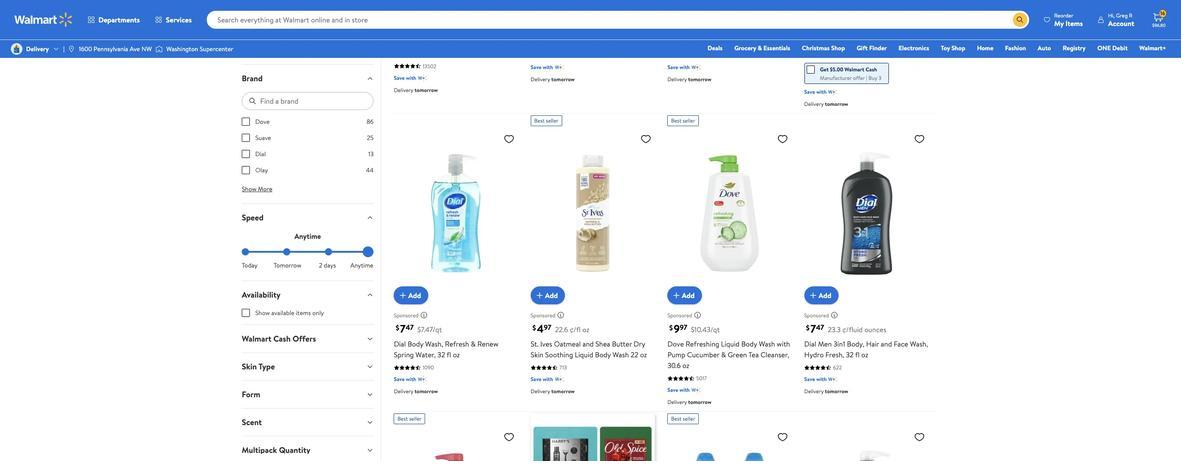 Task type: describe. For each thing, give the bounding box(es) containing it.
¢/fl for 8
[[843, 12, 854, 22]]

walmart plus image for $ 9 97 $10.43/qt dove sensitive skin hypoallergenic liquid body wash with pump, 30.6 oz
[[692, 63, 701, 72]]

cash inside dropdown button
[[273, 334, 291, 345]]

add to cart image for st. ives oatmeal and shea butter dry skin soothing liquid body wash 22 oz image
[[534, 291, 545, 301]]

tomorrow for $ 5 88 21.0 ¢/fl oz suave kids 3-in-1 shampoo conditioner body wash, purely fun, 28 oz single
[[552, 75, 575, 83]]

toy shop
[[941, 44, 966, 53]]

kids
[[551, 27, 564, 37]]

21.0
[[555, 12, 567, 22]]

walmart+ link
[[1136, 43, 1171, 53]]

one
[[1098, 44, 1111, 53]]

men
[[818, 340, 832, 349]]

 image for 1600 pennsylvania ave nw
[[68, 45, 75, 53]]

0 vertical spatial |
[[63, 44, 65, 53]]

1 vertical spatial walmart plus image
[[829, 88, 838, 97]]

brand button
[[235, 65, 381, 92]]

dial body wash, refresh & renew spring water, 32 fl oz image
[[394, 130, 518, 298]]

ultra
[[821, 27, 836, 37]]

days
[[324, 261, 336, 270]]

7 for $ 7 47 23.3 ¢/fluid ounces dial men 3in1 body, hair and face wash, hydro fresh, 32 fl oz
[[811, 322, 816, 337]]

97 for $ 9 97 $10.43/qt dove sensitive skin hypoallergenic liquid body wash with pump, 30.6 oz
[[680, 10, 688, 20]]

walmart plus image for 5
[[555, 63, 564, 72]]

cucumber
[[687, 350, 720, 360]]

shea inside $ 4 97 22.6 ¢/fl oz st. ives oatmeal and shea butter dry skin soothing liquid body wash 22 oz
[[596, 340, 610, 349]]

my
[[1055, 18, 1064, 28]]

3-
[[565, 27, 572, 37]]

fun,
[[590, 38, 603, 48]]

electronics
[[899, 44, 929, 53]]

wash inside $ 8 97 29.9 ¢/fl oz olay ultra moisture body wash with shea butter, 30 fl oz
[[885, 27, 901, 37]]

save with for $ 7 47 23.3 ¢/fluid ounces dial men 3in1 body, hair and face wash, hydro fresh, 32 fl oz
[[805, 376, 827, 384]]

purely
[[568, 38, 588, 48]]

pump,
[[739, 38, 758, 48]]

2 horizontal spatial &
[[758, 44, 762, 53]]

washington
[[166, 44, 198, 53]]

with inside $ 9 97 $10.43/qt dove sensitive skin hypoallergenic liquid body wash with pump, 30.6 oz
[[724, 38, 737, 48]]

type
[[259, 361, 275, 373]]

and inside $ 4 97 22.6 ¢/fl oz st. ives oatmeal and shea butter dry skin soothing liquid body wash 22 oz
[[583, 340, 594, 349]]

$ for $ 9 97 $10.43/qt dove deep moisture liquid body wash with pump nourishing for dry skin 30.6 oz
[[396, 11, 399, 21]]

$ for $ 9 97 $10.43/qt dove sensitive skin hypoallergenic liquid body wash with pump, 30.6 oz
[[670, 11, 673, 21]]

0 vertical spatial cash
[[866, 65, 877, 73]]

skin inside dropdown button
[[242, 361, 257, 373]]

dove refreshing liquid body wash with pump cucumber & green tea cleanser, 30.6 oz image
[[668, 130, 792, 298]]

fl inside $ 7 47 23.3 ¢/fluid ounces dial men 3in1 body, hair and face wash, hydro fresh, 32 fl oz
[[856, 350, 860, 360]]

save with for $ 9 97 $10.43/qt dove deep moisture liquid body wash with pump nourishing for dry skin 30.6 oz
[[394, 74, 416, 82]]

hydro
[[805, 350, 824, 360]]

face
[[894, 340, 909, 349]]

save with for $ 4 97 22.6 ¢/fl oz st. ives oatmeal and shea butter dry skin soothing liquid body wash 22 oz
[[531, 376, 553, 384]]

delivery tomorrow for $ 9 97 $10.43/qt dove refreshing liquid body wash with pump cucumber & green tea cleanser, 30.6 oz
[[668, 399, 712, 407]]

save for $ 7 47 $7.47/qt dial body wash, refresh & renew spring water, 32 fl oz
[[394, 376, 405, 384]]

spring
[[394, 350, 414, 360]]

9 for $ 9 97 $10.43/qt dove deep moisture liquid body wash with pump nourishing for dry skin 30.6 oz
[[400, 9, 406, 24]]

scent tab
[[235, 409, 381, 437]]

essentials
[[764, 44, 791, 53]]

walmart plus image for $ 7 47 $7.47/qt dial body wash, refresh & renew spring water, 32 fl oz
[[418, 376, 427, 385]]

shampoo
[[584, 27, 613, 37]]

get
[[820, 65, 829, 73]]

97 for $ 9 97 $10.43/qt dove deep moisture liquid body wash with pump nourishing for dry skin 30.6 oz
[[406, 10, 414, 20]]

skin inside $ 9 97 $10.43/qt dove deep moisture liquid body wash with pump nourishing for dry skin 30.6 oz
[[488, 38, 501, 48]]

gift finder link
[[853, 43, 891, 53]]

grocery & essentials link
[[731, 43, 795, 53]]

washington supercenter
[[166, 44, 233, 53]]

4
[[537, 322, 544, 337]]

deals
[[708, 44, 723, 53]]

25
[[367, 134, 374, 143]]

Show available items only checkbox
[[242, 309, 250, 317]]

availability tab
[[235, 281, 381, 309]]

renew
[[478, 340, 499, 349]]

with inside $ 9 97 $10.43/qt dove deep moisture liquid body wash with pump nourishing for dry skin 30.6 oz
[[394, 38, 407, 48]]

Find a brand search field
[[242, 92, 374, 110]]

delivery tomorrow down manufacturer
[[805, 100, 849, 108]]

grocery & essentials
[[735, 44, 791, 53]]

registry
[[1063, 44, 1086, 53]]

with inside the $ 9 97 $10.43/qt dove refreshing liquid body wash with pump cucumber & green tea cleanser, 30.6 oz
[[777, 340, 790, 349]]

shea inside $ 8 97 29.9 ¢/fl oz olay ultra moisture body wash with shea butter, 30 fl oz
[[805, 38, 819, 48]]

christmas
[[802, 44, 830, 53]]

oz inside $ 7 47 23.3 ¢/fluid ounces dial men 3in1 body, hair and face wash, hydro fresh, 32 fl oz
[[862, 350, 869, 360]]

anytime inside how fast do you want your order? option group
[[350, 261, 373, 270]]

skin inside $ 9 97 $10.43/qt dove sensitive skin hypoallergenic liquid body wash with pump, 30.6 oz
[[715, 27, 728, 37]]

search icon image
[[1017, 16, 1024, 23]]

28
[[604, 38, 612, 48]]

622
[[833, 364, 842, 372]]

sponsored for first ad disclaimer and feedback for ingridsponsoredproducts icon from right
[[805, 312, 829, 320]]

& inside $ 7 47 $7.47/qt dial body wash, refresh & renew spring water, 32 fl oz
[[471, 340, 476, 349]]

save with for $ 5 88 21.0 ¢/fl oz suave kids 3-in-1 shampoo conditioner body wash, purely fun, 28 oz single
[[531, 63, 553, 71]]

save for $ 4 97 22.6 ¢/fl oz st. ives oatmeal and shea butter dry skin soothing liquid body wash 22 oz
[[531, 376, 542, 384]]

scent
[[242, 417, 262, 428]]

22.6
[[555, 325, 568, 335]]

32 inside $ 7 47 23.3 ¢/fluid ounces dial men 3in1 body, hair and face wash, hydro fresh, 32 fl oz
[[846, 350, 854, 360]]

tomorrow down manufacturer
[[825, 100, 849, 108]]

8
[[811, 9, 817, 24]]

oz inside $ 7 47 $7.47/qt dial body wash, refresh & renew spring water, 32 fl oz
[[453, 350, 460, 360]]

gift
[[857, 44, 868, 53]]

30.6 inside $ 9 97 $10.43/qt dove sensitive skin hypoallergenic liquid body wash with pump, 30.6 oz
[[760, 38, 773, 48]]

deep
[[412, 27, 429, 37]]

skin type
[[242, 361, 275, 373]]

add to cart image for dial body wash, refresh & renew spring water, 32 fl oz "image"
[[398, 291, 408, 301]]

services
[[166, 15, 192, 25]]

add to cart image for dove refreshing liquid body wash with pump cucumber & green tea cleanser, 30.6 oz image
[[671, 291, 682, 301]]

body,
[[847, 340, 865, 349]]

wash, inside $ 7 47 $7.47/qt dial body wash, refresh & renew spring water, 32 fl oz
[[425, 340, 443, 349]]

show for show more
[[242, 185, 256, 194]]

moisture inside $ 8 97 29.9 ¢/fl oz olay ultra moisture body wash with shea butter, 30 fl oz
[[838, 27, 866, 37]]

2 days
[[319, 261, 336, 270]]

in-
[[572, 27, 580, 37]]

add button for dove refreshing liquid body wash with pump cucumber & green tea cleanser, 30.6 oz image
[[668, 287, 702, 305]]

electronics link
[[895, 43, 934, 53]]

greg
[[1116, 11, 1128, 19]]

add to favorites list, dial men 3in1 body, hair and face wash, hydro fresh, 32 fl oz image
[[914, 133, 925, 145]]

$10.43/qt for $ 9 97 $10.43/qt dove sensitive skin hypoallergenic liquid body wash with pump, 30.6 oz
[[691, 12, 720, 22]]

oz inside $ 9 97 $10.43/qt dove deep moisture liquid body wash with pump nourishing for dry skin 30.6 oz
[[394, 48, 401, 58]]

0 vertical spatial anytime
[[295, 232, 321, 241]]

dial inside brand group
[[255, 150, 266, 159]]

30.6 for $ 9 97 $10.43/qt dove refreshing liquid body wash with pump cucumber & green tea cleanser, 30.6 oz
[[668, 361, 681, 371]]

skin type tab
[[235, 353, 381, 381]]

$7.47/qt
[[418, 325, 442, 335]]

fl inside $ 7 47 $7.47/qt dial body wash, refresh & renew spring water, 32 fl oz
[[447, 350, 451, 360]]

for
[[464, 38, 473, 48]]

body inside $ 8 97 29.9 ¢/fl oz olay ultra moisture body wash with shea butter, 30 fl oz
[[867, 27, 883, 37]]

shop for christmas shop
[[831, 44, 845, 53]]

add to cart image for 'dial men 3in1 body, hair and face wash, hydro fresh, 32 fl oz' image
[[808, 291, 819, 301]]

account
[[1109, 18, 1135, 28]]

1600 pennsylvania ave nw
[[79, 44, 152, 53]]

$ for $ 9 97 $10.43/qt dove refreshing liquid body wash with pump cucumber & green tea cleanser, 30.6 oz
[[670, 323, 673, 333]]

Get $5.00 Walmart Cash checkbox
[[807, 65, 815, 74]]

moisture inside $ 9 97 $10.43/qt dove deep moisture liquid body wash with pump nourishing for dry skin 30.6 oz
[[431, 27, 458, 37]]

save for $ 9 97 $10.43/qt dove sensitive skin hypoallergenic liquid body wash with pump, 30.6 oz
[[668, 63, 679, 71]]

show more button
[[235, 182, 280, 196]]

auto
[[1038, 44, 1051, 53]]

add to favorites list, st. ives oatmeal and shea butter dry skin soothing liquid body wash 22 oz image
[[641, 133, 652, 145]]

brand group
[[242, 117, 374, 182]]

13
[[368, 150, 374, 159]]

9 for $ 9 97 $10.43/qt dove refreshing liquid body wash with pump cucumber & green tea cleanser, 30.6 oz
[[674, 322, 680, 337]]

713
[[560, 364, 567, 372]]

st. ives oatmeal and shea butter dry skin soothing liquid body wash 22 oz image
[[531, 130, 655, 298]]

with inside $ 8 97 29.9 ¢/fl oz olay ultra moisture body wash with shea butter, 30 fl oz
[[903, 27, 916, 37]]

get $5.00 walmart cash
[[820, 65, 877, 73]]

multipack quantity
[[242, 445, 311, 456]]

body inside $ 9 97 $10.43/qt dove deep moisture liquid body wash with pump nourishing for dry skin 30.6 oz
[[480, 27, 496, 37]]

brand tab
[[235, 65, 381, 92]]

32 inside $ 7 47 $7.47/qt dial body wash, refresh & renew spring water, 32 fl oz
[[438, 350, 445, 360]]

quantity
[[279, 445, 311, 456]]

47 for $ 7 47 $7.47/qt dial body wash, refresh & renew spring water, 32 fl oz
[[406, 323, 414, 333]]

add for add button associated with dove refreshing liquid body wash with pump cucumber & green tea cleanser, 30.6 oz image
[[682, 291, 695, 301]]

refresh
[[445, 340, 469, 349]]

offers
[[293, 334, 316, 345]]

only
[[312, 309, 324, 318]]

fashion
[[1006, 44, 1026, 53]]

form
[[242, 389, 260, 401]]

fl inside $ 8 97 29.9 ¢/fl oz olay ultra moisture body wash with shea butter, 30 fl oz
[[854, 38, 859, 48]]

show available items only
[[255, 309, 324, 318]]

wash inside $ 4 97 22.6 ¢/fl oz st. ives oatmeal and shea butter dry skin soothing liquid body wash 22 oz
[[613, 350, 629, 360]]

show for show available items only
[[255, 309, 270, 318]]

soothing
[[545, 350, 573, 360]]

delivery tomorrow for $ 9 97 $10.43/qt dove deep moisture liquid body wash with pump nourishing for dry skin 30.6 oz
[[394, 86, 438, 94]]

pump inside $ 9 97 $10.43/qt dove deep moisture liquid body wash with pump nourishing for dry skin 30.6 oz
[[409, 38, 427, 48]]

multipack quantity button
[[235, 437, 381, 462]]

body inside $ 9 97 $10.43/qt dove sensitive skin hypoallergenic liquid body wash with pump, 30.6 oz
[[688, 38, 704, 48]]

walmart image
[[14, 13, 73, 27]]

30
[[844, 38, 853, 48]]

$ for $ 7 47 $7.47/qt dial body wash, refresh & renew spring water, 32 fl oz
[[396, 323, 399, 333]]

7 for $ 7 47 $7.47/qt dial body wash, refresh & renew spring water, 32 fl oz
[[400, 322, 406, 337]]

one debit link
[[1094, 43, 1132, 53]]

47 for $ 7 47 23.3 ¢/fluid ounces dial men 3in1 body, hair and face wash, hydro fresh, 32 fl oz
[[816, 323, 824, 333]]

body inside the $ 5 88 21.0 ¢/fl oz suave kids 3-in-1 shampoo conditioner body wash, purely fun, 28 oz single
[[531, 38, 547, 48]]

availability button
[[235, 281, 381, 309]]

walmart plus image for $ 9 97 $10.43/qt dove refreshing liquid body wash with pump cucumber & green tea cleanser, 30.6 oz
[[692, 386, 701, 395]]

dial men 3in1 body, hair and face wash, ultimate clean, 32 fl oz image
[[805, 429, 929, 462]]

tomorrow for $ 7 47 $7.47/qt dial body wash, refresh & renew spring water, 32 fl oz
[[415, 388, 438, 396]]

st.
[[531, 340, 539, 349]]

tomorrow for $ 9 97 $10.43/qt dove deep moisture liquid body wash with pump nourishing for dry skin 30.6 oz
[[415, 86, 438, 94]]

8297
[[696, 52, 708, 59]]

nourishing
[[429, 38, 463, 48]]



Task type: vqa. For each thing, say whether or not it's contained in the screenshot.
White
no



Task type: locate. For each thing, give the bounding box(es) containing it.
walmart+
[[1140, 44, 1167, 53]]

oz inside the $ 9 97 $10.43/qt dove refreshing liquid body wash with pump cucumber & green tea cleanser, 30.6 oz
[[683, 361, 690, 371]]

hi,
[[1109, 11, 1115, 19]]

1 horizontal spatial 30.6
[[668, 361, 681, 371]]

$10.43/qt up deep
[[417, 12, 446, 22]]

pump down deep
[[409, 38, 427, 48]]

0 horizontal spatial cash
[[273, 334, 291, 345]]

dial inside $ 7 47 23.3 ¢/fluid ounces dial men 3in1 body, hair and face wash, hydro fresh, 32 fl oz
[[805, 340, 817, 349]]

97 inside $ 4 97 22.6 ¢/fl oz st. ives oatmeal and shea butter dry skin soothing liquid body wash 22 oz
[[544, 323, 552, 333]]

wash,
[[548, 38, 566, 48], [425, 340, 443, 349], [910, 340, 928, 349]]

4 add from the left
[[819, 291, 832, 301]]

¢/fl for 5
[[568, 12, 579, 22]]

$ for $ 5 88 21.0 ¢/fl oz suave kids 3-in-1 shampoo conditioner body wash, purely fun, 28 oz single
[[533, 11, 536, 21]]

$ for $ 7 47 23.3 ¢/fluid ounces dial men 3in1 body, hair and face wash, hydro fresh, 32 fl oz
[[806, 323, 810, 333]]

tomorrow for $ 9 97 $10.43/qt dove refreshing liquid body wash with pump cucumber & green tea cleanser, 30.6 oz
[[688, 399, 712, 407]]

shop for toy shop
[[952, 44, 966, 53]]

walmart plus image down 8297
[[692, 63, 701, 72]]

delivery tomorrow down 1090
[[394, 388, 438, 396]]

add to favorites list, dial body wash, refresh & renew spring water, 32 fl oz image
[[504, 133, 515, 145]]

0 horizontal spatial |
[[63, 44, 65, 53]]

1 horizontal spatial moisture
[[838, 27, 866, 37]]

dove inside $ 9 97 $10.43/qt dove sensitive skin hypoallergenic liquid body wash with pump, 30.6 oz
[[668, 27, 684, 37]]

97 left 22.6
[[544, 323, 552, 333]]

$ inside the $ 5 88 21.0 ¢/fl oz suave kids 3-in-1 shampoo conditioner body wash, purely fun, 28 oz single
[[533, 11, 536, 21]]

dry inside $ 9 97 $10.43/qt dove deep moisture liquid body wash with pump nourishing for dry skin 30.6 oz
[[475, 38, 487, 48]]

delivery tomorrow for $ 7 47 23.3 ¢/fluid ounces dial men 3in1 body, hair and face wash, hydro fresh, 32 fl oz
[[805, 388, 849, 396]]

dove left sensitive
[[668, 27, 684, 37]]

delivery tomorrow down 8297
[[668, 75, 712, 83]]

delivery for $ 9 97 $10.43/qt dove sensitive skin hypoallergenic liquid body wash with pump, 30.6 oz
[[668, 75, 687, 83]]

how fast do you want your order? option group
[[242, 249, 374, 270]]

delivery tomorrow for $ 4 97 22.6 ¢/fl oz st. ives oatmeal and shea butter dry skin soothing liquid body wash 22 oz
[[531, 388, 575, 396]]

walmart plus image
[[692, 63, 701, 72], [418, 74, 427, 83], [418, 376, 427, 385], [829, 376, 838, 385], [692, 386, 701, 395]]

seller
[[546, 117, 559, 124], [683, 117, 696, 124], [409, 416, 422, 423], [683, 416, 696, 423]]

dove
[[394, 27, 410, 37], [668, 27, 684, 37], [255, 117, 270, 126], [668, 340, 684, 349]]

tomorrow down 5017
[[688, 399, 712, 407]]

47 left 23.3
[[816, 323, 824, 333]]

auto link
[[1034, 43, 1055, 53]]

47 left $7.47/qt
[[406, 323, 414, 333]]

0 horizontal spatial anytime
[[295, 232, 321, 241]]

30.6 inside the $ 9 97 $10.43/qt dove refreshing liquid body wash with pump cucumber & green tea cleanser, 30.6 oz
[[668, 361, 681, 371]]

oatmeal
[[554, 340, 581, 349]]

47 inside $ 7 47 $7.47/qt dial body wash, refresh & renew spring water, 32 fl oz
[[406, 323, 414, 333]]

delivery tomorrow down 422
[[531, 75, 575, 83]]

4 sponsored from the left
[[805, 312, 829, 320]]

2 vertical spatial &
[[721, 350, 726, 360]]

2 32 from the left
[[846, 350, 854, 360]]

and
[[583, 340, 594, 349], [881, 340, 892, 349]]

None checkbox
[[242, 118, 250, 126], [242, 134, 250, 142], [242, 118, 250, 126], [242, 134, 250, 142]]

walmart plus image for $ 9 97 $10.43/qt dove deep moisture liquid body wash with pump nourishing for dry skin 30.6 oz
[[418, 74, 427, 83]]

liquid inside $ 4 97 22.6 ¢/fl oz st. ives oatmeal and shea butter dry skin soothing liquid body wash 22 oz
[[575, 350, 594, 360]]

cash up buy
[[866, 65, 877, 73]]

delivery for $ 7 47 $7.47/qt dial body wash, refresh & renew spring water, 32 fl oz
[[394, 388, 413, 396]]

cash left offers
[[273, 334, 291, 345]]

walmart plus image down 1090
[[418, 376, 427, 385]]

water,
[[416, 350, 436, 360]]

tomorrow for $ 4 97 22.6 ¢/fl oz st. ives oatmeal and shea butter dry skin soothing liquid body wash 22 oz
[[552, 388, 575, 396]]

suave inside brand group
[[255, 134, 271, 143]]

1 vertical spatial walmart
[[242, 334, 272, 345]]

wash inside $ 9 97 $10.43/qt dove deep moisture liquid body wash with pump nourishing for dry skin 30.6 oz
[[498, 27, 514, 37]]

2 shop from the left
[[952, 44, 966, 53]]

0 horizontal spatial 32
[[438, 350, 445, 360]]

delivery for $ 7 47 23.3 ¢/fluid ounces dial men 3in1 body, hair and face wash, hydro fresh, 32 fl oz
[[805, 388, 824, 396]]

add to favorites list, equate beauty deep moisturizing body wash twin pack, 22 fl. oz., 2 count image
[[778, 432, 788, 443]]

skin down st.
[[531, 350, 544, 360]]

delivery tomorrow down 13502
[[394, 86, 438, 94]]

dove inside brand group
[[255, 117, 270, 126]]

2 horizontal spatial  image
[[156, 45, 163, 54]]

¢/fl for 4
[[570, 325, 581, 335]]

wash
[[498, 27, 514, 37], [885, 27, 901, 37], [705, 38, 722, 48], [759, 340, 775, 349], [613, 350, 629, 360]]

liquid down oatmeal at the bottom left
[[575, 350, 594, 360]]

1 vertical spatial pump
[[668, 350, 686, 360]]

delivery tomorrow down 5017
[[668, 399, 712, 407]]

tomorrow down 1090
[[415, 388, 438, 396]]

32
[[438, 350, 445, 360], [846, 350, 854, 360]]

Walmart Site-Wide search field
[[207, 11, 1029, 29]]

| left the 1600
[[63, 44, 65, 53]]

1 add to cart image from the left
[[398, 291, 408, 301]]

2 7 from the left
[[811, 322, 816, 337]]

2 and from the left
[[881, 340, 892, 349]]

wash inside the $ 9 97 $10.43/qt dove refreshing liquid body wash with pump cucumber & green tea cleanser, 30.6 oz
[[759, 340, 775, 349]]

2 horizontal spatial 30.6
[[760, 38, 773, 48]]

1 vertical spatial olay
[[255, 166, 268, 175]]

ad disclaimer and feedback for ingridsponsoredproducts image
[[421, 312, 428, 319], [557, 312, 565, 319], [694, 312, 701, 319], [831, 312, 838, 319]]

walmart plus image for 4
[[555, 376, 564, 385]]

0 horizontal spatial dry
[[475, 38, 487, 48]]

¢/fl inside $ 8 97 29.9 ¢/fl oz olay ultra moisture body wash with shea butter, 30 fl oz
[[843, 12, 854, 22]]

grocery
[[735, 44, 756, 53]]

and inside $ 7 47 23.3 ¢/fluid ounces dial men 3in1 body, hair and face wash, hydro fresh, 32 fl oz
[[881, 340, 892, 349]]

dry right the for
[[475, 38, 487, 48]]

 image for delivery
[[11, 43, 22, 55]]

dial up show more
[[255, 150, 266, 159]]

0 horizontal spatial shea
[[596, 340, 610, 349]]

and right oatmeal at the bottom left
[[583, 340, 594, 349]]

2 47 from the left
[[816, 323, 824, 333]]

wash, down kids
[[548, 38, 566, 48]]

9 for $ 9 97 $10.43/qt dove sensitive skin hypoallergenic liquid body wash with pump, 30.6 oz
[[674, 9, 680, 24]]

cleanser,
[[761, 350, 790, 360]]

fl down the refresh
[[447, 350, 451, 360]]

 image for washington supercenter
[[156, 45, 163, 54]]

0 horizontal spatial pump
[[409, 38, 427, 48]]

liquid inside $ 9 97 $10.43/qt dove deep moisture liquid body wash with pump nourishing for dry skin 30.6 oz
[[460, 27, 479, 37]]

speed button
[[235, 204, 381, 232]]

anytime down anytime option
[[350, 261, 373, 270]]

liquid up green
[[721, 340, 740, 349]]

0 horizontal spatial walmart
[[242, 334, 272, 345]]

walmart plus image down 422
[[555, 63, 564, 72]]

wash inside $ 9 97 $10.43/qt dove sensitive skin hypoallergenic liquid body wash with pump, 30.6 oz
[[705, 38, 722, 48]]

suave inside the $ 5 88 21.0 ¢/fl oz suave kids 3-in-1 shampoo conditioner body wash, purely fun, 28 oz single
[[531, 27, 549, 37]]

dove inside the $ 9 97 $10.43/qt dove refreshing liquid body wash with pump cucumber & green tea cleanser, 30.6 oz
[[668, 340, 684, 349]]

add to favorites list, dove refreshing liquid body wash with pump cucumber & green tea cleanser, 30.6 oz image
[[778, 133, 788, 145]]

3 add button from the left
[[668, 287, 702, 305]]

9 inside $ 9 97 $10.43/qt dove sensitive skin hypoallergenic liquid body wash with pump, 30.6 oz
[[674, 9, 680, 24]]

dove down "brand"
[[255, 117, 270, 126]]

1 horizontal spatial 32
[[846, 350, 854, 360]]

manufacturer offer |  buy 3
[[820, 74, 882, 82]]

add
[[408, 291, 421, 301], [545, 291, 558, 301], [682, 291, 695, 301], [819, 291, 832, 301]]

olay inside brand group
[[255, 166, 268, 175]]

olay inside $ 8 97 29.9 ¢/fl oz olay ultra moisture body wash with shea butter, 30 fl oz
[[805, 27, 819, 37]]

ad disclaimer and feedback for ingridsponsoredproducts image up $7.47/qt
[[421, 312, 428, 319]]

& right the grocery
[[758, 44, 762, 53]]

1 horizontal spatial and
[[881, 340, 892, 349]]

1 vertical spatial show
[[255, 309, 270, 318]]

2 vertical spatial walmart plus image
[[555, 376, 564, 385]]

liquid inside the $ 9 97 $10.43/qt dove refreshing liquid body wash with pump cucumber & green tea cleanser, 30.6 oz
[[721, 340, 740, 349]]

tomorrow down 8297
[[688, 75, 712, 83]]

None range field
[[242, 251, 374, 253]]

0 horizontal spatial 7
[[400, 322, 406, 337]]

olay up the more
[[255, 166, 268, 175]]

None radio
[[325, 249, 332, 256]]

show left the more
[[242, 185, 256, 194]]

7 inside $ 7 47 $7.47/qt dial body wash, refresh & renew spring water, 32 fl oz
[[400, 322, 406, 337]]

anytime up how fast do you want your order? option group
[[295, 232, 321, 241]]

2 moisture from the left
[[838, 27, 866, 37]]

add button for 'dial men 3in1 body, hair and face wash, hydro fresh, 32 fl oz' image
[[805, 287, 839, 305]]

0 vertical spatial shea
[[805, 38, 819, 48]]

1 ad disclaimer and feedback for ingridsponsoredproducts image from the left
[[421, 312, 428, 319]]

show right the show available items only checkbox
[[255, 309, 270, 318]]

skin inside $ 4 97 22.6 ¢/fl oz st. ives oatmeal and shea butter dry skin soothing liquid body wash 22 oz
[[531, 350, 544, 360]]

1090
[[423, 364, 434, 372]]

wash, right face
[[910, 340, 928, 349]]

best
[[534, 117, 545, 124], [671, 117, 682, 124], [398, 416, 408, 423], [671, 416, 682, 423]]

$10.43/qt for $ 9 97 $10.43/qt dove refreshing liquid body wash with pump cucumber & green tea cleanser, 30.6 oz
[[691, 325, 720, 335]]

$ 8 97 29.9 ¢/fl oz olay ultra moisture body wash with shea butter, 30 fl oz
[[805, 9, 916, 48]]

skin right the for
[[488, 38, 501, 48]]

1 horizontal spatial  image
[[68, 45, 75, 53]]

2 add from the left
[[545, 291, 558, 301]]

1 horizontal spatial pump
[[668, 350, 686, 360]]

1 horizontal spatial suave
[[531, 27, 549, 37]]

&
[[758, 44, 762, 53], [471, 340, 476, 349], [721, 350, 726, 360]]

7 up spring
[[400, 322, 406, 337]]

23.3
[[828, 325, 841, 335]]

4 add to cart image from the left
[[808, 291, 819, 301]]

$10.43/qt up refreshing
[[691, 325, 720, 335]]

multipack
[[242, 445, 277, 456]]

wash, up water,
[[425, 340, 443, 349]]

None checkbox
[[242, 150, 250, 158], [242, 166, 250, 174], [242, 150, 250, 158], [242, 166, 250, 174]]

0 vertical spatial show
[[242, 185, 256, 194]]

30.6 inside $ 9 97 $10.43/qt dove deep moisture liquid body wash with pump nourishing for dry skin 30.6 oz
[[503, 38, 516, 48]]

dial
[[255, 150, 266, 159], [394, 340, 406, 349], [805, 340, 817, 349]]

$5.00
[[830, 65, 844, 73]]

body
[[480, 27, 496, 37], [867, 27, 883, 37], [531, 38, 547, 48], [688, 38, 704, 48], [408, 340, 424, 349], [742, 340, 757, 349], [595, 350, 611, 360]]

walmart plus image for $ 7 47 23.3 ¢/fluid ounces dial men 3in1 body, hair and face wash, hydro fresh, 32 fl oz
[[829, 376, 838, 385]]

pump
[[409, 38, 427, 48], [668, 350, 686, 360]]

sponsored up 23.3
[[805, 312, 829, 320]]

sponsored for 2nd ad disclaimer and feedback for ingridsponsoredproducts icon from right
[[668, 312, 692, 320]]

delivery for $ 9 97 $10.43/qt dove deep moisture liquid body wash with pump nourishing for dry skin 30.6 oz
[[394, 86, 413, 94]]

¢/fl inside $ 4 97 22.6 ¢/fl oz st. ives oatmeal and shea butter dry skin soothing liquid body wash 22 oz
[[570, 325, 581, 335]]

$ inside the $ 9 97 $10.43/qt dove refreshing liquid body wash with pump cucumber & green tea cleanser, 30.6 oz
[[670, 323, 673, 333]]

fl
[[854, 38, 859, 48], [447, 350, 451, 360], [856, 350, 860, 360]]

and right hair
[[881, 340, 892, 349]]

walmart plus image down 5017
[[692, 386, 701, 395]]

tomorrow down 422
[[552, 75, 575, 83]]

1 horizontal spatial shop
[[952, 44, 966, 53]]

dove for $ 9 97 $10.43/qt dove refreshing liquid body wash with pump cucumber & green tea cleanser, 30.6 oz
[[668, 340, 684, 349]]

0 horizontal spatial olay
[[255, 166, 268, 175]]

2 ad disclaimer and feedback for ingridsponsoredproducts image from the left
[[557, 312, 565, 319]]

0 horizontal spatial 30.6
[[503, 38, 516, 48]]

 image left the 1600
[[68, 45, 75, 53]]

finder
[[869, 44, 887, 53]]

& left green
[[721, 350, 726, 360]]

multipack quantity tab
[[235, 437, 381, 462]]

ounces
[[865, 325, 887, 335]]

1 horizontal spatial 47
[[816, 323, 824, 333]]

pump inside the $ 9 97 $10.43/qt dove refreshing liquid body wash with pump cucumber & green tea cleanser, 30.6 oz
[[668, 350, 686, 360]]

moisture up the nourishing
[[431, 27, 458, 37]]

1 horizontal spatial anytime
[[350, 261, 373, 270]]

registry link
[[1059, 43, 1090, 53]]

dove left refreshing
[[668, 340, 684, 349]]

0 horizontal spatial and
[[583, 340, 594, 349]]

ad disclaimer and feedback for ingridsponsoredproducts image up refreshing
[[694, 312, 701, 319]]

1 horizontal spatial cash
[[866, 65, 877, 73]]

3 add from the left
[[682, 291, 695, 301]]

¢/fl inside the $ 5 88 21.0 ¢/fl oz suave kids 3-in-1 shampoo conditioner body wash, purely fun, 28 oz single
[[568, 12, 579, 22]]

1 horizontal spatial dry
[[634, 340, 645, 349]]

1 vertical spatial cash
[[273, 334, 291, 345]]

delivery tomorrow down 622
[[805, 388, 849, 396]]

30.6 for $ 9 97 $10.43/qt dove deep moisture liquid body wash with pump nourishing for dry skin 30.6 oz
[[503, 38, 516, 48]]

Anytime radio
[[367, 249, 374, 256]]

today
[[242, 261, 258, 270]]

olay down "8"
[[805, 27, 819, 37]]

dove rejuvenating liquid body wash with pump pomegranate & hibiscus, 30.6 oz image
[[394, 429, 518, 462]]

add to cart image
[[398, 291, 408, 301], [534, 291, 545, 301], [671, 291, 682, 301], [808, 291, 819, 301]]

items
[[296, 309, 311, 318]]

4 add button from the left
[[805, 287, 839, 305]]

$ 9 97 $10.43/qt dove deep moisture liquid body wash with pump nourishing for dry skin 30.6 oz
[[394, 9, 516, 58]]

cash
[[866, 65, 877, 73], [273, 334, 291, 345]]

3 add to cart image from the left
[[671, 291, 682, 301]]

1 horizontal spatial |
[[866, 74, 868, 82]]

anytime
[[295, 232, 321, 241], [350, 261, 373, 270]]

add for dial body wash, refresh & renew spring water, 32 fl oz "image"'s add button
[[408, 291, 421, 301]]

add for st. ives oatmeal and shea butter dry skin soothing liquid body wash 22 oz image's add button
[[545, 291, 558, 301]]

 image
[[11, 43, 22, 55], [156, 45, 163, 54], [68, 45, 75, 53]]

$ inside $ 9 97 $10.43/qt dove deep moisture liquid body wash with pump nourishing for dry skin 30.6 oz
[[396, 11, 399, 21]]

¢/fluid
[[843, 325, 863, 335]]

29.9
[[828, 12, 841, 22]]

buy
[[869, 74, 878, 82]]

items
[[1066, 18, 1083, 28]]

 image right nw
[[156, 45, 163, 54]]

liquid up the for
[[460, 27, 479, 37]]

wash, inside $ 7 47 23.3 ¢/fluid ounces dial men 3in1 body, hair and face wash, hydro fresh, 32 fl oz
[[910, 340, 928, 349]]

debit
[[1113, 44, 1128, 53]]

1 moisture from the left
[[431, 27, 458, 37]]

1 add from the left
[[408, 291, 421, 301]]

skin left type
[[242, 361, 257, 373]]

body inside $ 4 97 22.6 ¢/fl oz st. ives oatmeal and shea butter dry skin soothing liquid body wash 22 oz
[[595, 350, 611, 360]]

liquid inside $ 9 97 $10.43/qt dove sensitive skin hypoallergenic liquid body wash with pump, 30.6 oz
[[668, 38, 686, 48]]

dove for $ 9 97 $10.43/qt dove sensitive skin hypoallergenic liquid body wash with pump, 30.6 oz
[[668, 27, 684, 37]]

$ for $ 8 97 29.9 ¢/fl oz olay ultra moisture body wash with shea butter, 30 fl oz
[[806, 11, 810, 21]]

christmas shop
[[802, 44, 845, 53]]

$ for $ 4 97 22.6 ¢/fl oz st. ives oatmeal and shea butter dry skin soothing liquid body wash 22 oz
[[533, 323, 536, 333]]

1 sponsored from the left
[[394, 312, 419, 320]]

86
[[367, 117, 374, 126]]

manufacturer
[[820, 74, 852, 82]]

body inside the $ 9 97 $10.43/qt dove refreshing liquid body wash with pump cucumber & green tea cleanser, 30.6 oz
[[742, 340, 757, 349]]

97 for $ 4 97 22.6 ¢/fl oz st. ives oatmeal and shea butter dry skin soothing liquid body wash 22 oz
[[544, 323, 552, 333]]

7 inside $ 7 47 23.3 ¢/fluid ounces dial men 3in1 body, hair and face wash, hydro fresh, 32 fl oz
[[811, 322, 816, 337]]

9 inside the $ 9 97 $10.43/qt dove refreshing liquid body wash with pump cucumber & green tea cleanser, 30.6 oz
[[674, 322, 680, 337]]

2 horizontal spatial wash,
[[910, 340, 928, 349]]

wash, inside the $ 5 88 21.0 ¢/fl oz suave kids 3-in-1 shampoo conditioner body wash, purely fun, 28 oz single
[[548, 38, 566, 48]]

| left buy
[[866, 74, 868, 82]]

add to favorites list, dove rejuvenating liquid body wash with pump pomegranate & hibiscus, 30.6 oz image
[[504, 432, 515, 443]]

$ inside $ 7 47 $7.47/qt dial body wash, refresh & renew spring water, 32 fl oz
[[396, 323, 399, 333]]

$10.43/qt inside the $ 9 97 $10.43/qt dove refreshing liquid body wash with pump cucumber & green tea cleanser, 30.6 oz
[[691, 325, 720, 335]]

0 vertical spatial suave
[[531, 27, 549, 37]]

butter,
[[821, 38, 843, 48]]

save for $ 7 47 23.3 ¢/fluid ounces dial men 3in1 body, hair and face wash, hydro fresh, 32 fl oz
[[805, 376, 815, 384]]

walmart up skin type
[[242, 334, 272, 345]]

sensitive
[[686, 27, 714, 37]]

1 shop from the left
[[831, 44, 845, 53]]

skin up deals link at the right
[[715, 27, 728, 37]]

fresh,
[[826, 350, 844, 360]]

$ 4 97 22.6 ¢/fl oz st. ives oatmeal and shea butter dry skin soothing liquid body wash 22 oz
[[531, 322, 647, 360]]

save for $ 9 97 $10.43/qt dove refreshing liquid body wash with pump cucumber & green tea cleanser, 30.6 oz
[[668, 387, 679, 394]]

¢/fl right 21.0 on the left top of the page
[[568, 12, 579, 22]]

1 horizontal spatial &
[[721, 350, 726, 360]]

0 vertical spatial pump
[[409, 38, 427, 48]]

scent button
[[235, 409, 381, 437]]

save for $ 5 88 21.0 ¢/fl oz suave kids 3-in-1 shampoo conditioner body wash, purely fun, 28 oz single
[[531, 63, 542, 71]]

9 inside $ 9 97 $10.43/qt dove deep moisture liquid body wash with pump nourishing for dry skin 30.6 oz
[[400, 9, 406, 24]]

sponsored for fourth ad disclaimer and feedback for ingridsponsoredproducts icon from the right
[[394, 312, 419, 320]]

delivery tomorrow for $ 5 88 21.0 ¢/fl oz suave kids 3-in-1 shampoo conditioner body wash, purely fun, 28 oz single
[[531, 75, 575, 83]]

3 sponsored from the left
[[668, 312, 692, 320]]

2
[[319, 261, 322, 270]]

97 inside the $ 9 97 $10.43/qt dove refreshing liquid body wash with pump cucumber & green tea cleanser, 30.6 oz
[[680, 323, 688, 333]]

$ inside $ 9 97 $10.43/qt dove sensitive skin hypoallergenic liquid body wash with pump, 30.6 oz
[[670, 11, 673, 21]]

dry inside $ 4 97 22.6 ¢/fl oz st. ives oatmeal and shea butter dry skin soothing liquid body wash 22 oz
[[634, 340, 645, 349]]

delivery tomorrow for $ 7 47 $7.47/qt dial body wash, refresh & renew spring water, 32 fl oz
[[394, 388, 438, 396]]

tomorrow down 622
[[825, 388, 849, 396]]

$ inside $ 4 97 22.6 ¢/fl oz st. ives oatmeal and shea butter dry skin soothing liquid body wash 22 oz
[[533, 323, 536, 333]]

47 inside $ 7 47 23.3 ¢/fluid ounces dial men 3in1 body, hair and face wash, hydro fresh, 32 fl oz
[[816, 323, 824, 333]]

delivery tomorrow down 713
[[531, 388, 575, 396]]

walmart plus image
[[555, 63, 564, 72], [829, 88, 838, 97], [555, 376, 564, 385]]

0 vertical spatial &
[[758, 44, 762, 53]]

0 vertical spatial olay
[[805, 27, 819, 37]]

sponsored up 4
[[531, 312, 556, 320]]

reorder my items
[[1055, 11, 1083, 28]]

shop
[[831, 44, 845, 53], [952, 44, 966, 53]]

delivery for $ 4 97 22.6 ¢/fl oz st. ives oatmeal and shea butter dry skin soothing liquid body wash 22 oz
[[531, 388, 550, 396]]

2 sponsored from the left
[[531, 312, 556, 320]]

tomorrow down 13502
[[415, 86, 438, 94]]

fashion link
[[1001, 43, 1030, 53]]

$96.80
[[1153, 22, 1166, 28]]

2 horizontal spatial dial
[[805, 340, 817, 349]]

equate beauty deep moisturizing body wash twin pack, 22 fl. oz., 2 count image
[[668, 429, 792, 462]]

show more
[[242, 185, 273, 194]]

0 horizontal spatial wash,
[[425, 340, 443, 349]]

toy shop link
[[937, 43, 970, 53]]

show inside button
[[242, 185, 256, 194]]

1 horizontal spatial 7
[[811, 322, 816, 337]]

delivery for $ 9 97 $10.43/qt dove refreshing liquid body wash with pump cucumber & green tea cleanser, 30.6 oz
[[668, 399, 687, 407]]

97 inside $ 9 97 $10.43/qt dove deep moisture liquid body wash with pump nourishing for dry skin 30.6 oz
[[406, 10, 414, 20]]

skin type button
[[235, 353, 381, 381]]

0 horizontal spatial shop
[[831, 44, 845, 53]]

97 inside $ 8 97 29.9 ¢/fl oz olay ultra moisture body wash with shea butter, 30 fl oz
[[817, 10, 825, 20]]

Search search field
[[207, 11, 1029, 29]]

97 for $ 8 97 29.9 ¢/fl oz olay ultra moisture body wash with shea butter, 30 fl oz
[[817, 10, 825, 20]]

walmart plus image down 713
[[555, 376, 564, 385]]

2 add button from the left
[[531, 287, 565, 305]]

3in1
[[834, 340, 846, 349]]

$ 9 97 $10.43/qt dove sensitive skin hypoallergenic liquid body wash with pump, 30.6 oz
[[668, 9, 782, 48]]

97 up sensitive
[[680, 10, 688, 20]]

oz inside $ 9 97 $10.43/qt dove sensitive skin hypoallergenic liquid body wash with pump, 30.6 oz
[[775, 38, 782, 48]]

shea left butter
[[596, 340, 610, 349]]

& inside the $ 9 97 $10.43/qt dove refreshing liquid body wash with pump cucumber & green tea cleanser, 30.6 oz
[[721, 350, 726, 360]]

sponsored up $7.47/qt
[[394, 312, 419, 320]]

moisture up 30
[[838, 27, 866, 37]]

walmart cash offers tab
[[235, 325, 381, 353]]

100246
[[833, 52, 851, 59]]

with
[[903, 27, 916, 37], [394, 38, 407, 48], [724, 38, 737, 48], [543, 63, 553, 71], [680, 63, 690, 71], [406, 74, 416, 82], [817, 88, 827, 96], [777, 340, 790, 349], [406, 376, 416, 384], [543, 376, 553, 384], [817, 376, 827, 384], [680, 387, 690, 394]]

1 vertical spatial |
[[866, 74, 868, 82]]

0 vertical spatial walmart
[[845, 65, 865, 73]]

dial men 3in1 body, hair and face wash, hydro fresh, 32 fl oz image
[[805, 130, 929, 298]]

tomorrow down 713
[[552, 388, 575, 396]]

save with for $ 7 47 $7.47/qt dial body wash, refresh & renew spring water, 32 fl oz
[[394, 376, 416, 384]]

dove left deep
[[394, 27, 410, 37]]

fl right 30
[[854, 38, 859, 48]]

liquid
[[460, 27, 479, 37], [668, 38, 686, 48], [721, 340, 740, 349], [575, 350, 594, 360]]

add to favorites list, dial men 3in1 body, hair and face wash, ultimate clean, 32 fl oz image
[[914, 432, 925, 443]]

97 left 29.9 on the top right of page
[[817, 10, 825, 20]]

dove for $ 9 97 $10.43/qt dove deep moisture liquid body wash with pump nourishing for dry skin 30.6 oz
[[394, 27, 410, 37]]

1 horizontal spatial shea
[[805, 38, 819, 48]]

ad disclaimer and feedback for ingridsponsoredproducts image up 23.3
[[831, 312, 838, 319]]

ad disclaimer and feedback for ingridsponsoredproducts image up 22.6
[[557, 312, 565, 319]]

¢/fl right 29.9 on the top right of page
[[843, 12, 854, 22]]

tomorrow for $ 9 97 $10.43/qt dove sensitive skin hypoallergenic liquid body wash with pump, 30.6 oz
[[688, 75, 712, 83]]

$ inside $ 7 47 23.3 ¢/fluid ounces dial men 3in1 body, hair and face wash, hydro fresh, 32 fl oz
[[806, 323, 810, 333]]

2 add to cart image from the left
[[534, 291, 545, 301]]

1 horizontal spatial olay
[[805, 27, 819, 37]]

add button for st. ives oatmeal and shea butter dry skin soothing liquid body wash 22 oz image
[[531, 287, 565, 305]]

97 up refreshing
[[680, 323, 688, 333]]

1 add button from the left
[[394, 287, 428, 305]]

oz
[[581, 12, 588, 22], [855, 12, 862, 22], [614, 38, 621, 48], [775, 38, 782, 48], [860, 38, 867, 48], [394, 48, 401, 58], [583, 325, 590, 335], [453, 350, 460, 360], [640, 350, 647, 360], [862, 350, 869, 360], [683, 361, 690, 371]]

1 vertical spatial anytime
[[350, 261, 373, 270]]

tomorrow for $ 7 47 23.3 ¢/fluid ounces dial men 3in1 body, hair and face wash, hydro fresh, 32 fl oz
[[825, 388, 849, 396]]

walmart plus image down 13502
[[418, 74, 427, 83]]

fl down body,
[[856, 350, 860, 360]]

97 inside $ 9 97 $10.43/qt dove sensitive skin hypoallergenic liquid body wash with pump, 30.6 oz
[[680, 10, 688, 20]]

speed tab
[[235, 204, 381, 232]]

sponsored for 2nd ad disclaimer and feedback for ingridsponsoredproducts icon from left
[[531, 312, 556, 320]]

liquid down sensitive
[[668, 38, 686, 48]]

Tomorrow radio
[[283, 249, 291, 256]]

shea left butter,
[[805, 38, 819, 48]]

$10.43/qt inside $ 9 97 $10.43/qt dove sensitive skin hypoallergenic liquid body wash with pump, 30.6 oz
[[691, 12, 720, 22]]

add button for dial body wash, refresh & renew spring water, 32 fl oz "image"
[[394, 287, 428, 305]]

delivery tomorrow for $ 9 97 $10.43/qt dove sensitive skin hypoallergenic liquid body wash with pump, 30.6 oz
[[668, 75, 712, 83]]

dove inside $ 9 97 $10.43/qt dove deep moisture liquid body wash with pump nourishing for dry skin 30.6 oz
[[394, 27, 410, 37]]

body inside $ 7 47 $7.47/qt dial body wash, refresh & renew spring water, 32 fl oz
[[408, 340, 424, 349]]

0 horizontal spatial  image
[[11, 43, 22, 55]]

sponsored up refreshing
[[668, 312, 692, 320]]

save with for $ 9 97 $10.43/qt dove refreshing liquid body wash with pump cucumber & green tea cleanser, 30.6 oz
[[668, 387, 690, 394]]

walmart plus image down manufacturer
[[829, 88, 838, 97]]

97 for $ 9 97 $10.43/qt dove refreshing liquid body wash with pump cucumber & green tea cleanser, 30.6 oz
[[680, 323, 688, 333]]

0 horizontal spatial &
[[471, 340, 476, 349]]

 image down walmart image
[[11, 43, 22, 55]]

form tab
[[235, 381, 381, 409]]

1 vertical spatial shea
[[596, 340, 610, 349]]

7 left 23.3
[[811, 322, 816, 337]]

¢/fl right 22.6
[[570, 325, 581, 335]]

0 horizontal spatial moisture
[[431, 27, 458, 37]]

save with for $ 9 97 $10.43/qt dove sensitive skin hypoallergenic liquid body wash with pump, 30.6 oz
[[668, 63, 690, 71]]

0 horizontal spatial suave
[[255, 134, 271, 143]]

32 down body,
[[846, 350, 854, 360]]

get $5.00 walmart cash walmart plus, element
[[807, 65, 877, 74]]

0 horizontal spatial 47
[[406, 323, 414, 333]]

Today radio
[[242, 249, 249, 256]]

add for add button associated with 'dial men 3in1 body, hair and face wash, hydro fresh, 32 fl oz' image
[[819, 291, 832, 301]]

walmart inside dropdown button
[[242, 334, 272, 345]]

$10.43/qt inside $ 9 97 $10.43/qt dove deep moisture liquid body wash with pump nourishing for dry skin 30.6 oz
[[417, 12, 446, 22]]

services button
[[148, 9, 199, 31]]

97 up deep
[[406, 10, 414, 20]]

32 right water,
[[438, 350, 445, 360]]

1 and from the left
[[583, 340, 594, 349]]

single
[[623, 38, 642, 48]]

pump left cucumber
[[668, 350, 686, 360]]

$ inside $ 8 97 29.9 ¢/fl oz olay ultra moisture body wash with shea butter, 30 fl oz
[[806, 11, 810, 21]]

$ 9 97 $10.43/qt dove refreshing liquid body wash with pump cucumber & green tea cleanser, 30.6 oz
[[668, 322, 790, 371]]

1 horizontal spatial wash,
[[548, 38, 566, 48]]

1 horizontal spatial walmart
[[845, 65, 865, 73]]

1 47 from the left
[[406, 323, 414, 333]]

4 ad disclaimer and feedback for ingridsponsoredproducts image from the left
[[831, 312, 838, 319]]

walmart up manufacturer offer |  buy 3
[[845, 65, 865, 73]]

conditioner
[[615, 27, 652, 37]]

1 7 from the left
[[400, 322, 406, 337]]

save for $ 9 97 $10.43/qt dove deep moisture liquid body wash with pump nourishing for dry skin 30.6 oz
[[394, 74, 405, 82]]

1 vertical spatial suave
[[255, 134, 271, 143]]

home link
[[973, 43, 998, 53]]

walmart plus image down 622
[[829, 376, 838, 385]]

3 ad disclaimer and feedback for ingridsponsoredproducts image from the left
[[694, 312, 701, 319]]

available
[[271, 309, 295, 318]]

1 32 from the left
[[438, 350, 445, 360]]

delivery for $ 5 88 21.0 ¢/fl oz suave kids 3-in-1 shampoo conditioner body wash, purely fun, 28 oz single
[[531, 75, 550, 83]]

& left renew
[[471, 340, 476, 349]]

1 horizontal spatial dial
[[394, 340, 406, 349]]

$ 5 88 21.0 ¢/fl oz suave kids 3-in-1 shampoo conditioner body wash, purely fun, 28 oz single
[[531, 9, 652, 48]]

$10.43/qt for $ 9 97 $10.43/qt dove deep moisture liquid body wash with pump nourishing for dry skin 30.6 oz
[[417, 12, 446, 22]]

dial up spring
[[394, 340, 406, 349]]

0 vertical spatial dry
[[475, 38, 487, 48]]

dial inside $ 7 47 $7.47/qt dial body wash, refresh & renew spring water, 32 fl oz
[[394, 340, 406, 349]]

88
[[543, 10, 551, 20]]

toy
[[941, 44, 950, 53]]

1 vertical spatial dry
[[634, 340, 645, 349]]

$10.43/qt up sensitive
[[691, 12, 720, 22]]

dial up "hydro"
[[805, 340, 817, 349]]

0 horizontal spatial dial
[[255, 150, 266, 159]]

0 vertical spatial walmart plus image
[[555, 63, 564, 72]]

30.6
[[503, 38, 516, 48], [760, 38, 773, 48], [668, 361, 681, 371]]

dry up '22'
[[634, 340, 645, 349]]

1 vertical spatial &
[[471, 340, 476, 349]]

ives
[[540, 340, 552, 349]]



